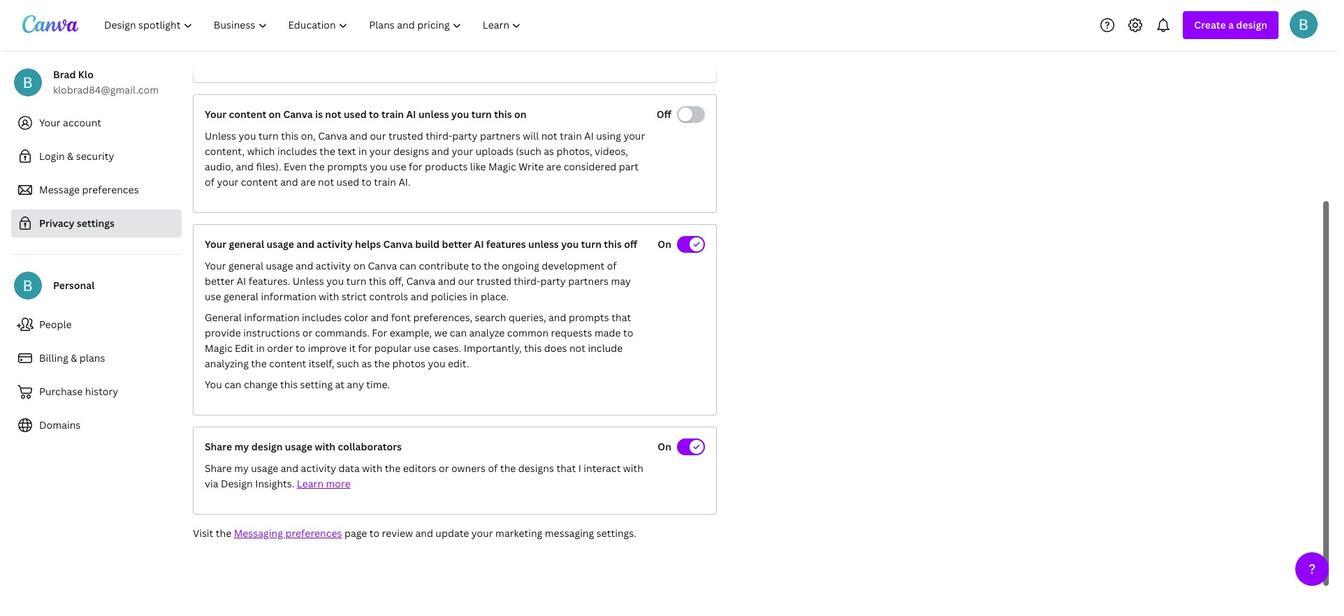 Task type: locate. For each thing, give the bounding box(es) containing it.
our up policies
[[458, 275, 474, 288]]

0 horizontal spatial preferences
[[82, 183, 139, 196]]

includes
[[277, 145, 317, 158], [302, 311, 342, 324]]

for inside unless you turn this on, canva and our trusted third-party partners will not train ai using your content, which includes the text in your designs and your uploads (such as photos, videos, audio, and files). even the prompts you use for products like magic write are considered part of your content and are not used to train ai.
[[409, 160, 423, 173]]

can right you
[[225, 378, 242, 391]]

use down "example,"
[[414, 342, 430, 355]]

on for share my design usage with collaborators
[[658, 440, 672, 454]]

common
[[507, 326, 549, 340]]

turn up uploads at top left
[[472, 108, 492, 121]]

unless you turn this on, canva and our trusted third-party partners will not train ai using your content, which includes the text in your designs and your uploads (such as photos, videos, audio, and files). even the prompts you use for products like magic write are considered part of your content and are not used to train ai.
[[205, 129, 645, 189]]

used inside unless you turn this on, canva and our trusted third-party partners will not train ai using your content, which includes the text in your designs and your uploads (such as photos, videos, audio, and files). even the prompts you use for products like magic write are considered part of your content and are not used to train ai.
[[337, 175, 359, 189]]

information
[[261, 290, 317, 303], [244, 311, 300, 324]]

your up the like at top left
[[452, 145, 473, 158]]

prompts
[[327, 160, 368, 173], [569, 311, 609, 324]]

personal
[[53, 279, 95, 292]]

1 horizontal spatial preferences
[[285, 527, 342, 540]]

place.
[[481, 290, 509, 303]]

2 my from the top
[[234, 462, 249, 475]]

0 vertical spatial information
[[261, 290, 317, 303]]

0 horizontal spatial designs
[[394, 145, 429, 158]]

usage inside "your general usage and activity on canva can contribute to the ongoing development of better ai features. unless you turn this off, canva and our trusted third-party partners may use general information with strict controls and policies in place."
[[266, 259, 293, 273]]

not
[[325, 108, 342, 121], [541, 129, 558, 143], [318, 175, 334, 189], [570, 342, 586, 355]]

with up learn more
[[315, 440, 336, 454]]

1 horizontal spatial unless
[[293, 275, 324, 288]]

for inside the general information includes color and font preferences, search queries, and prompts that provide instructions or commands. for example, we can analyze common requests made to magic edit in order to improve it for popular use cases. importantly, this does not include analyzing the content itself, such as the photos you edit.
[[358, 342, 372, 355]]

photos
[[392, 357, 426, 370]]

0 horizontal spatial better
[[205, 275, 234, 288]]

partners inside unless you turn this on, canva and our trusted third-party partners will not train ai using your content, which includes the text in your designs and your uploads (such as photos, videos, audio, and files). even the prompts you use for products like magic write are considered part of your content and are not used to train ai.
[[480, 129, 521, 143]]

design up insights. on the bottom
[[251, 440, 283, 454]]

our down your content on canva is not used to train ai unless you turn this on
[[370, 129, 386, 143]]

0 vertical spatial for
[[409, 160, 423, 173]]

1 vertical spatial general
[[229, 259, 264, 273]]

settings
[[77, 217, 115, 230]]

in right 'text'
[[358, 145, 367, 158]]

are right "write" at the left
[[546, 160, 561, 173]]

this down common
[[524, 342, 542, 355]]

as inside unless you turn this on, canva and our trusted third-party partners will not train ai using your content, which includes the text in your designs and your uploads (such as photos, videos, audio, and files). even the prompts you use for products like magic write are considered part of your content and are not used to train ai.
[[544, 145, 554, 158]]

use inside "your general usage and activity on canva can contribute to the ongoing development of better ai features. unless you turn this off, canva and our trusted third-party partners may use general information with strict controls and policies in place."
[[205, 290, 221, 303]]

third- down ongoing
[[514, 275, 541, 288]]

you up development
[[561, 238, 579, 251]]

1 vertical spatial as
[[362, 357, 372, 370]]

and inside share my usage and activity data with the editors or owners of the designs that i interact with via design insights.
[[281, 462, 299, 475]]

0 vertical spatial train
[[382, 108, 404, 121]]

1 horizontal spatial that
[[612, 311, 631, 324]]

party up uploads at top left
[[452, 129, 478, 143]]

1 vertical spatial includes
[[302, 311, 342, 324]]

0 horizontal spatial as
[[362, 357, 372, 370]]

0 horizontal spatial in
[[256, 342, 265, 355]]

your for your account
[[39, 116, 61, 129]]

as right the such
[[362, 357, 372, 370]]

partners down development
[[568, 275, 609, 288]]

activity for helps
[[317, 238, 353, 251]]

designs up ai.
[[394, 145, 429, 158]]

general for your general usage and activity on canva can contribute to the ongoing development of better ai features. unless you turn this off, canva and our trusted third-party partners may use general information with strict controls and policies in place.
[[229, 259, 264, 273]]

my for usage
[[234, 462, 249, 475]]

features
[[486, 238, 526, 251]]

via
[[205, 477, 218, 491]]

1 horizontal spatial can
[[400, 259, 417, 273]]

to right made
[[623, 326, 633, 340]]

to right is
[[369, 108, 379, 121]]

better up contribute
[[442, 238, 472, 251]]

1 horizontal spatial designs
[[518, 462, 554, 475]]

which
[[247, 145, 275, 158]]

trusted
[[389, 129, 423, 143], [477, 275, 512, 288]]

does
[[544, 342, 567, 355]]

0 vertical spatial includes
[[277, 145, 317, 158]]

content inside the general information includes color and font preferences, search queries, and prompts that provide instructions or commands. for example, we can analyze common requests made to magic edit in order to improve it for popular use cases. importantly, this does not include analyzing the content itself, such as the photos you edit.
[[269, 357, 306, 370]]

used
[[344, 108, 367, 121], [337, 175, 359, 189]]

2 vertical spatial in
[[256, 342, 265, 355]]

my for design
[[234, 440, 249, 454]]

magic
[[489, 160, 516, 173], [205, 342, 233, 355]]

messaging preferences link
[[234, 527, 342, 540]]

is
[[315, 108, 323, 121]]

our
[[370, 129, 386, 143], [458, 275, 474, 288]]

your account link
[[11, 109, 182, 137]]

1 vertical spatial share
[[205, 462, 232, 475]]

in left place.
[[470, 290, 478, 303]]

1 horizontal spatial design
[[1237, 18, 1268, 31]]

& right login
[[67, 150, 74, 163]]

turn inside unless you turn this on, canva and our trusted third-party partners will not train ai using your content, which includes the text in your designs and your uploads (such as photos, videos, audio, and files). even the prompts you use for products like magic write are considered part of your content and are not used to train ai.
[[259, 129, 279, 143]]

not inside the general information includes color and font preferences, search queries, and prompts that provide instructions or commands. for example, we can analyze common requests made to magic edit in order to improve it for popular use cases. importantly, this does not include analyzing the content itself, such as the photos you edit.
[[570, 342, 586, 355]]

2 horizontal spatial in
[[470, 290, 478, 303]]

designs inside unless you turn this on, canva and our trusted third-party partners will not train ai using your content, which includes the text in your designs and your uploads (such as photos, videos, audio, and files). even the prompts you use for products like magic write are considered part of your content and are not used to train ai.
[[394, 145, 429, 158]]

activity inside share my usage and activity data with the editors or owners of the designs that i interact with via design insights.
[[301, 462, 336, 475]]

0 horizontal spatial our
[[370, 129, 386, 143]]

1 vertical spatial prompts
[[569, 311, 609, 324]]

activity inside "your general usage and activity on canva can contribute to the ongoing development of better ai features. unless you turn this off, canva and our trusted third-party partners may use general information with strict controls and policies in place."
[[316, 259, 351, 273]]

can
[[400, 259, 417, 273], [450, 326, 467, 340], [225, 378, 242, 391]]

0 vertical spatial partners
[[480, 129, 521, 143]]

design inside dropdown button
[[1237, 18, 1268, 31]]

unless
[[419, 108, 449, 121], [528, 238, 559, 251]]

1 vertical spatial that
[[557, 462, 576, 475]]

1 horizontal spatial of
[[488, 462, 498, 475]]

activity for on
[[316, 259, 351, 273]]

this up uploads at top left
[[494, 108, 512, 121]]

share inside share my usage and activity data with the editors or owners of the designs that i interact with via design insights.
[[205, 462, 232, 475]]

1 vertical spatial content
[[241, 175, 278, 189]]

1 horizontal spatial party
[[541, 275, 566, 288]]

third-
[[426, 129, 452, 143], [514, 275, 541, 288]]

learn more link
[[297, 477, 351, 491]]

magic inside unless you turn this on, canva and our trusted third-party partners will not train ai using your content, which includes the text in your designs and your uploads (such as photos, videos, audio, and files). even the prompts you use for products like magic write are considered part of your content and are not used to train ai.
[[489, 160, 516, 173]]

canva
[[283, 108, 313, 121], [318, 129, 347, 143], [383, 238, 413, 251], [368, 259, 397, 273], [406, 275, 436, 288]]

data
[[339, 462, 360, 475]]

design
[[1237, 18, 1268, 31], [251, 440, 283, 454]]

1 horizontal spatial unless
[[528, 238, 559, 251]]

design for my
[[251, 440, 283, 454]]

magic inside the general information includes color and font preferences, search queries, and prompts that provide instructions or commands. for example, we can analyze common requests made to magic edit in order to improve it for popular use cases. importantly, this does not include analyzing the content itself, such as the photos you edit.
[[205, 342, 233, 355]]

are
[[546, 160, 561, 173], [301, 175, 316, 189]]

in
[[358, 145, 367, 158], [470, 290, 478, 303], [256, 342, 265, 355]]

2 horizontal spatial use
[[414, 342, 430, 355]]

our inside unless you turn this on, canva and our trusted third-party partners will not train ai using your content, which includes the text in your designs and your uploads (such as photos, videos, audio, and files). even the prompts you use for products like magic write are considered part of your content and are not used to train ai.
[[370, 129, 386, 143]]

0 vertical spatial can
[[400, 259, 417, 273]]

trusted up place.
[[477, 275, 512, 288]]

better inside "your general usage and activity on canva can contribute to the ongoing development of better ai features. unless you turn this off, canva and our trusted third-party partners may use general information with strict controls and policies in place."
[[205, 275, 234, 288]]

edit
[[235, 342, 254, 355]]

or right editors
[[439, 462, 449, 475]]

for
[[372, 326, 388, 340]]

to inside "your general usage and activity on canva can contribute to the ongoing development of better ai features. unless you turn this off, canva and our trusted third-party partners may use general information with strict controls and policies in place."
[[471, 259, 481, 273]]

usage for on
[[266, 259, 293, 273]]

in inside unless you turn this on, canva and our trusted third-party partners will not train ai using your content, which includes the text in your designs and your uploads (such as photos, videos, audio, and files). even the prompts you use for products like magic write are considered part of your content and are not used to train ai.
[[358, 145, 367, 158]]

brad klo image
[[1290, 10, 1318, 38]]

plans
[[80, 352, 105, 365]]

2 horizontal spatial on
[[514, 108, 527, 121]]

commands.
[[315, 326, 370, 340]]

queries,
[[509, 311, 546, 324]]

1 vertical spatial preferences
[[285, 527, 342, 540]]

unless up unless you turn this on, canva and our trusted third-party partners will not train ai using your content, which includes the text in your designs and your uploads (such as photos, videos, audio, and files). even the prompts you use for products like magic write are considered part of your content and are not used to train ai.
[[419, 108, 449, 121]]

my inside share my usage and activity data with the editors or owners of the designs that i interact with via design insights.
[[234, 462, 249, 475]]

activity left helps
[[317, 238, 353, 251]]

2 vertical spatial content
[[269, 357, 306, 370]]

with inside "your general usage and activity on canva can contribute to the ongoing development of better ai features. unless you turn this off, canva and our trusted third-party partners may use general information with strict controls and policies in place."
[[319, 290, 339, 303]]

0 vertical spatial better
[[442, 238, 472, 251]]

or
[[303, 326, 313, 340], [439, 462, 449, 475]]

1 vertical spatial designs
[[518, 462, 554, 475]]

update
[[436, 527, 469, 540]]

1 vertical spatial partners
[[568, 275, 609, 288]]

use up general
[[205, 290, 221, 303]]

0 vertical spatial in
[[358, 145, 367, 158]]

our inside "your general usage and activity on canva can contribute to the ongoing development of better ai features. unless you turn this off, canva and our trusted third-party partners may use general information with strict controls and policies in place."
[[458, 275, 474, 288]]

train up photos,
[[560, 129, 582, 143]]

content down 'order' at the left of the page
[[269, 357, 306, 370]]

partners up uploads at top left
[[480, 129, 521, 143]]

you
[[452, 108, 469, 121], [239, 129, 256, 143], [370, 160, 388, 173], [561, 238, 579, 251], [327, 275, 344, 288], [428, 357, 446, 370]]

use inside the general information includes color and font preferences, search queries, and prompts that provide instructions or commands. for example, we can analyze common requests made to magic edit in order to improve it for popular use cases. importantly, this does not include analyzing the content itself, such as the photos you edit.
[[414, 342, 430, 355]]

as inside the general information includes color and font preferences, search queries, and prompts that provide instructions or commands. for example, we can analyze common requests made to magic edit in order to improve it for popular use cases. importantly, this does not include analyzing the content itself, such as the photos you edit.
[[362, 357, 372, 370]]

my
[[234, 440, 249, 454], [234, 462, 249, 475]]

1 vertical spatial magic
[[205, 342, 233, 355]]

1 horizontal spatial third-
[[514, 275, 541, 288]]

1 vertical spatial on
[[658, 440, 672, 454]]

for right it
[[358, 342, 372, 355]]

cases.
[[433, 342, 461, 355]]

0 vertical spatial prompts
[[327, 160, 368, 173]]

party inside "your general usage and activity on canva can contribute to the ongoing development of better ai features. unless you turn this off, canva and our trusted third-party partners may use general information with strict controls and policies in place."
[[541, 275, 566, 288]]

of down audio,
[[205, 175, 215, 189]]

you down cases. on the bottom left
[[428, 357, 446, 370]]

canva inside unless you turn this on, canva and our trusted third-party partners will not train ai using your content, which includes the text in your designs and your uploads (such as photos, videos, audio, and files). even the prompts you use for products like magic write are considered part of your content and are not used to train ai.
[[318, 129, 347, 143]]

preferences inside message preferences link
[[82, 183, 139, 196]]

0 horizontal spatial use
[[205, 290, 221, 303]]

train up unless you turn this on, canva and our trusted third-party partners will not train ai using your content, which includes the text in your designs and your uploads (such as photos, videos, audio, and files). even the prompts you use for products like magic write are considered part of your content and are not used to train ai.
[[382, 108, 404, 121]]

0 vertical spatial use
[[390, 160, 406, 173]]

1 horizontal spatial use
[[390, 160, 406, 173]]

controls
[[369, 290, 408, 303]]

2 vertical spatial of
[[488, 462, 498, 475]]

1 share from the top
[[205, 440, 232, 454]]

1 horizontal spatial on
[[353, 259, 366, 273]]

the left editors
[[385, 462, 401, 475]]

unless
[[205, 129, 236, 143], [293, 275, 324, 288]]

general for your general usage and activity helps canva build better ai features unless you turn this off
[[229, 238, 264, 251]]

1 vertical spatial in
[[470, 290, 478, 303]]

0 vertical spatial preferences
[[82, 183, 139, 196]]

or inside share my usage and activity data with the editors or owners of the designs that i interact with via design insights.
[[439, 462, 449, 475]]

or inside the general information includes color and font preferences, search queries, and prompts that provide instructions or commands. for example, we can analyze common requests made to magic edit in order to improve it for popular use cases. importantly, this does not include analyzing the content itself, such as the photos you edit.
[[303, 326, 313, 340]]

domains
[[39, 419, 81, 432]]

in inside "your general usage and activity on canva can contribute to the ongoing development of better ai features. unless you turn this off, canva and our trusted third-party partners may use general information with strict controls and policies in place."
[[470, 290, 478, 303]]

canva up off, at left top
[[368, 259, 397, 273]]

designs left i
[[518, 462, 554, 475]]

preferences,
[[413, 311, 473, 324]]

0 vertical spatial unless
[[205, 129, 236, 143]]

0 vertical spatial design
[[1237, 18, 1268, 31]]

includes up commands.
[[302, 311, 342, 324]]

unless right features.
[[293, 275, 324, 288]]

0 vertical spatial or
[[303, 326, 313, 340]]

your inside "your general usage and activity on canva can contribute to the ongoing development of better ai features. unless you turn this off, canva and our trusted third-party partners may use general information with strict controls and policies in place."
[[205, 259, 226, 273]]

party
[[452, 129, 478, 143], [541, 275, 566, 288]]

0 vertical spatial on
[[658, 238, 672, 251]]

as right (such
[[544, 145, 554, 158]]

1 vertical spatial &
[[71, 352, 77, 365]]

0 horizontal spatial party
[[452, 129, 478, 143]]

content
[[229, 108, 266, 121], [241, 175, 278, 189], [269, 357, 306, 370]]

on up will on the top left of page
[[514, 108, 527, 121]]

information inside the general information includes color and font preferences, search queries, and prompts that provide instructions or commands. for example, we can analyze common requests made to magic edit in order to improve it for popular use cases. importantly, this does not include analyzing the content itself, such as the photos you edit.
[[244, 311, 300, 324]]

includes up even
[[277, 145, 317, 158]]

to right contribute
[[471, 259, 481, 273]]

turn inside "your general usage and activity on canva can contribute to the ongoing development of better ai features. unless you turn this off, canva and our trusted third-party partners may use general information with strict controls and policies in place."
[[346, 275, 367, 288]]

design for a
[[1237, 18, 1268, 31]]

top level navigation element
[[95, 11, 534, 39]]

magic down provide
[[205, 342, 233, 355]]

on
[[658, 238, 672, 251], [658, 440, 672, 454]]

0 vertical spatial used
[[344, 108, 367, 121]]

includes inside unless you turn this on, canva and our trusted third-party partners will not train ai using your content, which includes the text in your designs and your uploads (such as photos, videos, audio, and files). even the prompts you use for products like magic write are considered part of your content and are not used to train ai.
[[277, 145, 317, 158]]

1 my from the top
[[234, 440, 249, 454]]

trusted down your content on canva is not used to train ai unless you turn this on
[[389, 129, 423, 143]]

train left ai.
[[374, 175, 396, 189]]

1 vertical spatial trusted
[[477, 275, 512, 288]]

billing & plans
[[39, 352, 105, 365]]

information down features.
[[261, 290, 317, 303]]

1 vertical spatial better
[[205, 275, 234, 288]]

general information includes color and font preferences, search queries, and prompts that provide instructions or commands. for example, we can analyze common requests made to magic edit in order to improve it for popular use cases. importantly, this does not include analyzing the content itself, such as the photos you edit.
[[205, 311, 633, 370]]

can right the "we"
[[450, 326, 467, 340]]

turn up strict
[[346, 275, 367, 288]]

canva left is
[[283, 108, 313, 121]]

0 vertical spatial my
[[234, 440, 249, 454]]

preferences down login & security link
[[82, 183, 139, 196]]

billing & plans link
[[11, 345, 182, 373]]

are down even
[[301, 175, 316, 189]]

information inside "your general usage and activity on canva can contribute to the ongoing development of better ai features. unless you turn this off, canva and our trusted third-party partners may use general information with strict controls and policies in place."
[[261, 290, 317, 303]]

magic down uploads at top left
[[489, 160, 516, 173]]

0 vertical spatial that
[[612, 311, 631, 324]]

0 horizontal spatial trusted
[[389, 129, 423, 143]]

1 vertical spatial use
[[205, 290, 221, 303]]

ai left using
[[584, 129, 594, 143]]

prompts inside the general information includes color and font preferences, search queries, and prompts that provide instructions or commands. for example, we can analyze common requests made to magic edit in order to improve it for popular use cases. importantly, this does not include analyzing the content itself, such as the photos you edit.
[[569, 311, 609, 324]]

with left strict
[[319, 290, 339, 303]]

search
[[475, 311, 506, 324]]

of
[[205, 175, 215, 189], [607, 259, 617, 273], [488, 462, 498, 475]]

0 horizontal spatial design
[[251, 440, 283, 454]]

1 vertical spatial for
[[358, 342, 372, 355]]

on down helps
[[353, 259, 366, 273]]

use up ai.
[[390, 160, 406, 173]]

used down 'text'
[[337, 175, 359, 189]]

0 vertical spatial third-
[[426, 129, 452, 143]]

requests
[[551, 326, 592, 340]]

0 horizontal spatial unless
[[205, 129, 236, 143]]

create a design
[[1195, 18, 1268, 31]]

1 vertical spatial of
[[607, 259, 617, 273]]

1 horizontal spatial magic
[[489, 160, 516, 173]]

(such
[[516, 145, 542, 158]]

1 vertical spatial train
[[560, 129, 582, 143]]

1 vertical spatial our
[[458, 275, 474, 288]]

1 on from the top
[[658, 238, 672, 251]]

0 horizontal spatial can
[[225, 378, 242, 391]]

in right edit at the bottom left of page
[[256, 342, 265, 355]]

the down features
[[484, 259, 500, 273]]

turn up which
[[259, 129, 279, 143]]

popular
[[374, 342, 411, 355]]

ai inside unless you turn this on, canva and our trusted third-party partners will not train ai using your content, which includes the text in your designs and your uploads (such as photos, videos, audio, and files). even the prompts you use for products like magic write are considered part of your content and are not used to train ai.
[[584, 129, 594, 143]]

designs
[[394, 145, 429, 158], [518, 462, 554, 475]]

strict
[[342, 290, 367, 303]]

can inside the general information includes color and font preferences, search queries, and prompts that provide instructions or commands. for example, we can analyze common requests made to magic edit in order to improve it for popular use cases. importantly, this does not include analyzing the content itself, such as the photos you edit.
[[450, 326, 467, 340]]

message
[[39, 183, 80, 196]]

not down requests
[[570, 342, 586, 355]]

content up which
[[229, 108, 266, 121]]

1 horizontal spatial prompts
[[569, 311, 609, 324]]

0 vertical spatial as
[[544, 145, 554, 158]]

design right a on the top of page
[[1237, 18, 1268, 31]]

0 horizontal spatial partners
[[480, 129, 521, 143]]

0 vertical spatial activity
[[317, 238, 353, 251]]

for up ai.
[[409, 160, 423, 173]]

0 horizontal spatial of
[[205, 175, 215, 189]]

ai left features.
[[237, 275, 246, 288]]

0 vertical spatial general
[[229, 238, 264, 251]]

information up instructions on the bottom of the page
[[244, 311, 300, 324]]

purchase
[[39, 385, 83, 398]]

1 horizontal spatial or
[[439, 462, 449, 475]]

2 share from the top
[[205, 462, 232, 475]]

your content on canva is not used to train ai unless you turn this on
[[205, 108, 527, 121]]

with
[[319, 290, 339, 303], [315, 440, 336, 454], [362, 462, 383, 475], [623, 462, 644, 475]]

or up improve
[[303, 326, 313, 340]]

canva up 'text'
[[318, 129, 347, 143]]

1 vertical spatial are
[[301, 175, 316, 189]]

0 horizontal spatial for
[[358, 342, 372, 355]]

0 vertical spatial magic
[[489, 160, 516, 173]]

write
[[519, 160, 544, 173]]

any
[[347, 378, 364, 391]]

on up which
[[269, 108, 281, 121]]

share for share my usage and activity data with the editors or owners of the designs that i interact with via design insights.
[[205, 462, 232, 475]]

history
[[85, 385, 118, 398]]

page
[[345, 527, 367, 540]]

better up general
[[205, 275, 234, 288]]

use
[[390, 160, 406, 173], [205, 290, 221, 303], [414, 342, 430, 355]]

login & security link
[[11, 143, 182, 171]]

2 vertical spatial activity
[[301, 462, 336, 475]]

0 vertical spatial are
[[546, 160, 561, 173]]

with down collaborators
[[362, 462, 383, 475]]

not down is
[[318, 175, 334, 189]]

partners inside "your general usage and activity on canva can contribute to the ongoing development of better ai features. unless you turn this off, canva and our trusted third-party partners may use general information with strict controls and policies in place."
[[568, 275, 609, 288]]

purchase history
[[39, 385, 118, 398]]

content down files).
[[241, 175, 278, 189]]

canva left the build
[[383, 238, 413, 251]]

activity up learn more link on the left of page
[[301, 462, 336, 475]]

the right visit
[[216, 527, 232, 540]]

use inside unless you turn this on, canva and our trusted third-party partners will not train ai using your content, which includes the text in your designs and your uploads (such as photos, videos, audio, and files). even the prompts you use for products like magic write are considered part of your content and are not used to train ai.
[[390, 160, 406, 173]]

1 vertical spatial third-
[[514, 275, 541, 288]]

with right interact
[[623, 462, 644, 475]]

1 horizontal spatial trusted
[[477, 275, 512, 288]]

0 vertical spatial designs
[[394, 145, 429, 158]]

on for your general usage and activity helps canva build better ai features unless you turn this off
[[658, 238, 672, 251]]

as
[[544, 145, 554, 158], [362, 357, 372, 370]]

0 vertical spatial trusted
[[389, 129, 423, 143]]

turn up development
[[581, 238, 602, 251]]

photos,
[[557, 145, 592, 158]]

0 horizontal spatial that
[[557, 462, 576, 475]]

unless up ongoing
[[528, 238, 559, 251]]

brad klo klobrad84@gmail.com
[[53, 68, 159, 96]]

2 on from the top
[[658, 440, 672, 454]]

1 vertical spatial activity
[[316, 259, 351, 273]]

usage inside share my usage and activity data with the editors or owners of the designs that i interact with via design insights.
[[251, 462, 278, 475]]

third- up products in the top left of the page
[[426, 129, 452, 143]]

1 horizontal spatial partners
[[568, 275, 609, 288]]

like
[[470, 160, 486, 173]]

0 horizontal spatial or
[[303, 326, 313, 340]]

party inside unless you turn this on, canva and our trusted third-party partners will not train ai using your content, which includes the text in your designs and your uploads (such as photos, videos, audio, and files). even the prompts you use for products like magic write are considered part of your content and are not used to train ai.
[[452, 129, 478, 143]]

1 horizontal spatial as
[[544, 145, 554, 158]]

can up off, at left top
[[400, 259, 417, 273]]



Task type: describe. For each thing, give the bounding box(es) containing it.
this inside "your general usage and activity on canva can contribute to the ongoing development of better ai features. unless you turn this off, canva and our trusted third-party partners may use general information with strict controls and policies in place."
[[369, 275, 387, 288]]

activity for data
[[301, 462, 336, 475]]

instructions
[[243, 326, 300, 340]]

prompts inside unless you turn this on, canva and our trusted third-party partners will not train ai using your content, which includes the text in your designs and your uploads (such as photos, videos, audio, and files). even the prompts you use for products like magic write are considered part of your content and are not used to train ai.
[[327, 160, 368, 173]]

create a design button
[[1184, 11, 1279, 39]]

share my design usage with collaborators
[[205, 440, 402, 454]]

includes inside the general information includes color and font preferences, search queries, and prompts that provide instructions or commands. for example, we can analyze common requests made to magic edit in order to improve it for popular use cases. importantly, this does not include analyzing the content itself, such as the photos you edit.
[[302, 311, 342, 324]]

to right 'order' at the left of the page
[[296, 342, 306, 355]]

collaborators
[[338, 440, 402, 454]]

your general usage and activity helps canva build better ai features unless you turn this off
[[205, 238, 638, 251]]

the right the owners
[[500, 462, 516, 475]]

visit the messaging preferences page to review and update your marketing messaging settings.
[[193, 527, 637, 540]]

domains link
[[11, 412, 182, 440]]

may
[[611, 275, 631, 288]]

to right page
[[370, 527, 380, 540]]

login & security
[[39, 150, 114, 163]]

you inside "your general usage and activity on canva can contribute to the ongoing development of better ai features. unless you turn this off, canva and our trusted third-party partners may use general information with strict controls and policies in place."
[[327, 275, 344, 288]]

development
[[542, 259, 605, 273]]

2 vertical spatial train
[[374, 175, 396, 189]]

in inside the general information includes color and font preferences, search queries, and prompts that provide instructions or commands. for example, we can analyze common requests made to magic edit in order to improve it for popular use cases. importantly, this does not include analyzing the content itself, such as the photos you edit.
[[256, 342, 265, 355]]

trusted inside unless you turn this on, canva and our trusted third-party partners will not train ai using your content, which includes the text in your designs and your uploads (such as photos, videos, audio, and files). even the prompts you use for products like magic write are considered part of your content and are not used to train ai.
[[389, 129, 423, 143]]

such
[[337, 357, 359, 370]]

designs inside share my usage and activity data with the editors or owners of the designs that i interact with via design insights.
[[518, 462, 554, 475]]

the left 'text'
[[320, 145, 335, 158]]

using
[[596, 129, 621, 143]]

not right will on the top left of page
[[541, 129, 558, 143]]

billing
[[39, 352, 68, 365]]

to inside unless you turn this on, canva and our trusted third-party partners will not train ai using your content, which includes the text in your designs and your uploads (such as photos, videos, audio, and files). even the prompts you use for products like magic write are considered part of your content and are not used to train ai.
[[362, 175, 372, 189]]

your for your general usage and activity on canva can contribute to the ongoing development of better ai features. unless you turn this off, canva and our trusted third-party partners may use general information with strict controls and policies in place.
[[205, 259, 226, 273]]

& for billing
[[71, 352, 77, 365]]

time.
[[366, 378, 390, 391]]

videos,
[[595, 145, 628, 158]]

2 vertical spatial general
[[224, 290, 259, 303]]

example,
[[390, 326, 432, 340]]

that inside the general information includes color and font preferences, search queries, and prompts that provide instructions or commands. for example, we can analyze common requests made to magic edit in order to improve it for popular use cases. importantly, this does not include analyzing the content itself, such as the photos you edit.
[[612, 311, 631, 324]]

of inside "your general usage and activity on canva can contribute to the ongoing development of better ai features. unless you turn this off, canva and our trusted third-party partners may use general information with strict controls and policies in place."
[[607, 259, 617, 273]]

klo
[[78, 68, 94, 81]]

your right using
[[624, 129, 645, 143]]

insights.
[[255, 477, 294, 491]]

of inside unless you turn this on, canva and our trusted third-party partners will not train ai using your content, which includes the text in your designs and your uploads (such as photos, videos, audio, and files). even the prompts you use for products like magic write are considered part of your content and are not used to train ai.
[[205, 175, 215, 189]]

privacy settings link
[[11, 210, 182, 238]]

i
[[578, 462, 581, 475]]

include
[[588, 342, 623, 355]]

third- inside unless you turn this on, canva and our trusted third-party partners will not train ai using your content, which includes the text in your designs and your uploads (such as photos, videos, audio, and files). even the prompts you use for products like magic write are considered part of your content and are not used to train ai.
[[426, 129, 452, 143]]

off
[[624, 238, 638, 251]]

the up change
[[251, 357, 267, 370]]

create
[[1195, 18, 1226, 31]]

features.
[[249, 275, 290, 288]]

not right is
[[325, 108, 342, 121]]

login
[[39, 150, 65, 163]]

the right even
[[309, 160, 325, 173]]

unless inside unless you turn this on, canva and our trusted third-party partners will not train ai using your content, which includes the text in your designs and your uploads (such as photos, videos, audio, and files). even the prompts you use for products like magic write are considered part of your content and are not used to train ai.
[[205, 129, 236, 143]]

usage for helps
[[267, 238, 294, 251]]

edit.
[[448, 357, 469, 370]]

analyze
[[469, 326, 505, 340]]

message preferences link
[[11, 176, 182, 204]]

1 horizontal spatial are
[[546, 160, 561, 173]]

trusted inside "your general usage and activity on canva can contribute to the ongoing development of better ai features. unless you turn this off, canva and our trusted third-party partners may use general information with strict controls and policies in place."
[[477, 275, 512, 288]]

you up which
[[239, 129, 256, 143]]

ongoing
[[502, 259, 539, 273]]

0 vertical spatial unless
[[419, 108, 449, 121]]

change
[[244, 378, 278, 391]]

ai up unless you turn this on, canva and our trusted third-party partners will not train ai using your content, which includes the text in your designs and your uploads (such as photos, videos, audio, and files). even the prompts you use for products like magic write are considered part of your content and are not used to train ai.
[[406, 108, 416, 121]]

can inside "your general usage and activity on canva can contribute to the ongoing development of better ai features. unless you turn this off, canva and our trusted third-party partners may use general information with strict controls and policies in place."
[[400, 259, 417, 273]]

the inside "your general usage and activity on canva can contribute to the ongoing development of better ai features. unless you turn this off, canva and our trusted third-party partners may use general information with strict controls and policies in place."
[[484, 259, 500, 273]]

unless inside "your general usage and activity on canva can contribute to the ongoing development of better ai features. unless you turn this off, canva and our trusted third-party partners may use general information with strict controls and policies in place."
[[293, 275, 324, 288]]

third- inside "your general usage and activity on canva can contribute to the ongoing development of better ai features. unless you turn this off, canva and our trusted third-party partners may use general information with strict controls and policies in place."
[[514, 275, 541, 288]]

0 horizontal spatial on
[[269, 108, 281, 121]]

people
[[39, 318, 72, 331]]

considered
[[564, 160, 617, 173]]

you can change this setting at any time.
[[205, 378, 390, 391]]

canva right off, at left top
[[406, 275, 436, 288]]

0 vertical spatial content
[[229, 108, 266, 121]]

more
[[326, 477, 351, 491]]

setting
[[300, 378, 333, 391]]

privacy
[[39, 217, 74, 230]]

visit
[[193, 527, 213, 540]]

messaging
[[234, 527, 283, 540]]

files).
[[256, 160, 281, 173]]

off,
[[389, 275, 404, 288]]

privacy settings
[[39, 217, 115, 230]]

your right 'text'
[[370, 145, 391, 158]]

your general usage and activity on canva can contribute to the ongoing development of better ai features. unless you turn this off, canva and our trusted third-party partners may use general information with strict controls and policies in place.
[[205, 259, 631, 303]]

people link
[[11, 311, 182, 339]]

text
[[338, 145, 356, 158]]

it
[[349, 342, 356, 355]]

your down audio,
[[217, 175, 239, 189]]

this left off
[[604, 238, 622, 251]]

build
[[415, 238, 440, 251]]

policies
[[431, 290, 467, 303]]

your right update
[[472, 527, 493, 540]]

2 vertical spatial can
[[225, 378, 242, 391]]

on inside "your general usage and activity on canva can contribute to the ongoing development of better ai features. unless you turn this off, canva and our trusted third-party partners may use general information with strict controls and policies in place."
[[353, 259, 366, 273]]

off
[[657, 108, 672, 121]]

design
[[221, 477, 253, 491]]

ai inside "your general usage and activity on canva can contribute to the ongoing development of better ai features. unless you turn this off, canva and our trusted third-party partners may use general information with strict controls and policies in place."
[[237, 275, 246, 288]]

review
[[382, 527, 413, 540]]

that inside share my usage and activity data with the editors or owners of the designs that i interact with via design insights.
[[557, 462, 576, 475]]

analyzing
[[205, 357, 249, 370]]

importantly,
[[464, 342, 522, 355]]

a
[[1229, 18, 1234, 31]]

this inside the general information includes color and font preferences, search queries, and prompts that provide instructions or commands. for example, we can analyze common requests made to magic edit in order to improve it for popular use cases. importantly, this does not include analyzing the content itself, such as the photos you edit.
[[524, 342, 542, 355]]

1 horizontal spatial better
[[442, 238, 472, 251]]

your for your general usage and activity helps canva build better ai features unless you turn this off
[[205, 238, 227, 251]]

interact
[[584, 462, 621, 475]]

ai left features
[[474, 238, 484, 251]]

1 vertical spatial unless
[[528, 238, 559, 251]]

brad
[[53, 68, 76, 81]]

share for share my design usage with collaborators
[[205, 440, 232, 454]]

part
[[619, 160, 639, 173]]

the down popular
[[374, 357, 390, 370]]

of inside share my usage and activity data with the editors or owners of the designs that i interact with via design insights.
[[488, 462, 498, 475]]

content,
[[205, 145, 245, 158]]

at
[[335, 378, 345, 391]]

usage for data
[[251, 462, 278, 475]]

order
[[267, 342, 293, 355]]

this inside unless you turn this on, canva and our trusted third-party partners will not train ai using your content, which includes the text in your designs and your uploads (such as photos, videos, audio, and files). even the prompts you use for products like magic write are considered part of your content and are not used to train ai.
[[281, 129, 299, 143]]

account
[[63, 116, 101, 129]]

klobrad84@gmail.com
[[53, 83, 159, 96]]

message preferences
[[39, 183, 139, 196]]

your for your content on canva is not used to train ai unless you turn this on
[[205, 108, 227, 121]]

we
[[434, 326, 448, 340]]

& for login
[[67, 150, 74, 163]]

itself,
[[309, 357, 334, 370]]

you down your content on canva is not used to train ai unless you turn this on
[[370, 160, 388, 173]]

0 horizontal spatial are
[[301, 175, 316, 189]]

you
[[205, 378, 222, 391]]

this left setting
[[280, 378, 298, 391]]

marketing
[[496, 527, 543, 540]]

owners
[[451, 462, 486, 475]]

contribute
[[419, 259, 469, 273]]

made
[[595, 326, 621, 340]]

content inside unless you turn this on, canva and our trusted third-party partners will not train ai using your content, which includes the text in your designs and your uploads (such as photos, videos, audio, and files). even the prompts you use for products like magic write are considered part of your content and are not used to train ai.
[[241, 175, 278, 189]]

you inside the general information includes color and font preferences, search queries, and prompts that provide instructions or commands. for example, we can analyze common requests made to magic edit in order to improve it for popular use cases. importantly, this does not include analyzing the content itself, such as the photos you edit.
[[428, 357, 446, 370]]

you up products in the top left of the page
[[452, 108, 469, 121]]

settings.
[[597, 527, 637, 540]]

editors
[[403, 462, 437, 475]]

font
[[391, 311, 411, 324]]

learn more
[[297, 477, 351, 491]]



Task type: vqa. For each thing, say whether or not it's contained in the screenshot.
group
no



